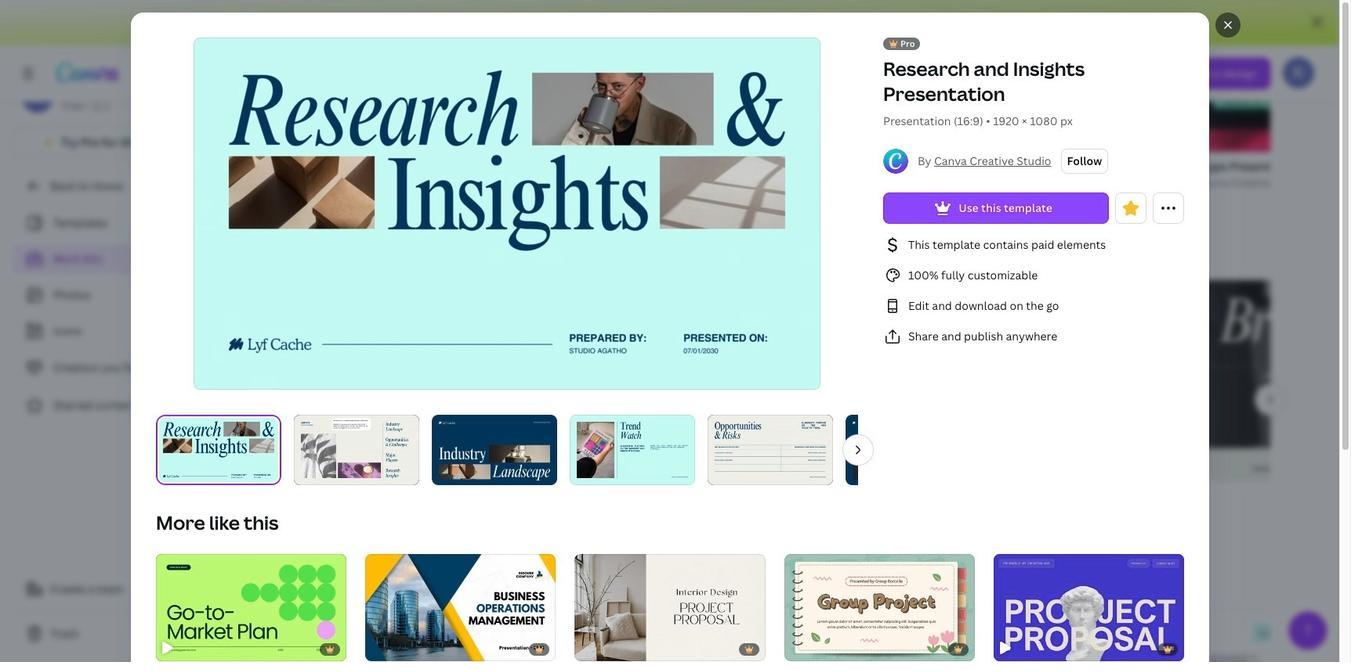 Task type: locate. For each thing, give the bounding box(es) containing it.
neutral elegant interior design project proposal presentation image
[[574, 555, 765, 662]]

project plan image
[[261, 281, 416, 481]]

brand mood board image
[[976, 610, 1334, 663]]

None search field
[[699, 58, 1057, 89]]

top level navigation element
[[138, 58, 661, 89]]

blue and yellow modern business operations management presentation image
[[365, 555, 556, 662]]

list
[[883, 236, 1184, 346]]

budgets and tracking doc image
[[261, 0, 416, 152]]



Task type: describe. For each thing, give the bounding box(es) containing it.
campaign performance tracker/report for crm image
[[434, 281, 589, 481]]

creative workshop whiteboard image
[[261, 610, 582, 663]]

green yellow aesthetic cute notebook group project presentation image
[[784, 555, 974, 662]]



Task type: vqa. For each thing, say whether or not it's contained in the screenshot.
will in Captions will be generated and displayed for all spoken-word video and audio content throughout Canva
no



